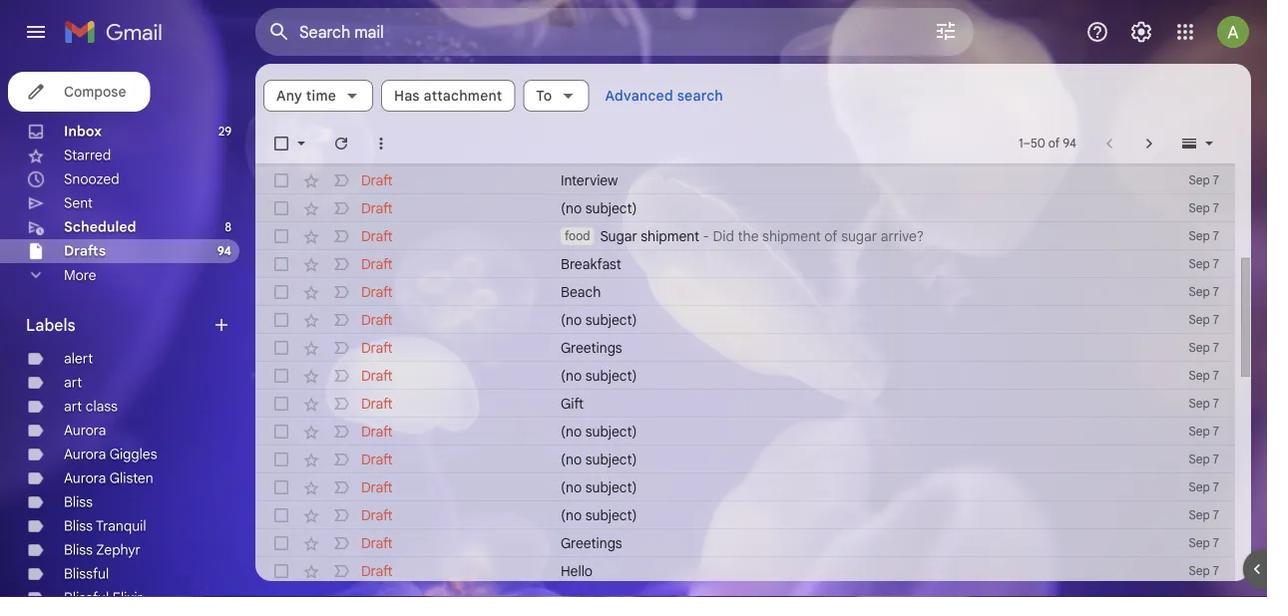 Task type: describe. For each thing, give the bounding box(es) containing it.
4 sep 7 from the top
[[1189, 257, 1219, 272]]

aurora for aurora giggles
[[64, 446, 106, 463]]

interview
[[561, 172, 618, 189]]

snoozed
[[64, 171, 119, 188]]

bliss for bliss link
[[64, 494, 93, 511]]

4 (no subject) link from the top
[[561, 422, 1125, 442]]

15 row from the top
[[255, 530, 1235, 558]]

class
[[86, 398, 118, 416]]

29
[[218, 124, 231, 139]]

art class link
[[64, 398, 118, 416]]

draft for 2nd "(no subject)" link from the bottom of the page
[[361, 479, 393, 496]]

7 draft from the top
[[361, 339, 393, 357]]

bliss zephyr link
[[64, 542, 141, 559]]

sep for 6th row from the bottom of the main content containing any time
[[1189, 425, 1210, 440]]

sugar
[[841, 227, 877, 245]]

14 sep 7 from the top
[[1189, 536, 1219, 551]]

hello link
[[561, 562, 1125, 582]]

2 shipment from the left
[[762, 227, 821, 245]]

bliss tranquil link
[[64, 518, 146, 535]]

(no subject) for 5th "(no subject)" link from the top of the page
[[561, 451, 637, 468]]

13 sep 7 from the top
[[1189, 508, 1219, 523]]

7 for 1st "(no subject)" link from the bottom
[[1213, 508, 1219, 523]]

7 sep 7 from the top
[[1189, 341, 1219, 356]]

5 (no subject) link from the top
[[561, 450, 1125, 470]]

9 sep 7 from the top
[[1189, 397, 1219, 412]]

6 subject) from the top
[[585, 479, 637, 496]]

any
[[276, 87, 302, 104]]

to button
[[523, 80, 589, 112]]

more
[[64, 267, 96, 284]]

15 sep 7 from the top
[[1189, 564, 1219, 579]]

Search mail text field
[[299, 22, 878, 42]]

6 (no subject) link from the top
[[561, 478, 1125, 498]]

gift link
[[561, 394, 1125, 414]]

glisten
[[109, 470, 153, 487]]

7 for third "(no subject)" link
[[1213, 369, 1219, 384]]

3 row from the top
[[255, 195, 1235, 222]]

labels
[[26, 315, 75, 335]]

advanced search button
[[597, 78, 731, 114]]

9 row from the top
[[255, 362, 1235, 390]]

7 row from the top
[[255, 306, 1235, 334]]

interview link
[[561, 171, 1125, 191]]

sep for 14th row from the top of the main content containing any time
[[1189, 508, 1210, 523]]

(no subject) for third "(no subject)" link
[[561, 367, 637, 385]]

any time button
[[263, 80, 373, 112]]

the
[[738, 227, 759, 245]]

5 subject) from the top
[[585, 451, 637, 468]]

6 row from the top
[[255, 278, 1235, 306]]

starred
[[64, 147, 111, 164]]

7 for first "(no subject)" link
[[1213, 201, 1219, 216]]

3 7 from the top
[[1213, 229, 1219, 244]]

bliss zephyr
[[64, 542, 141, 559]]

4 row from the top
[[255, 222, 1235, 250]]

draft for gift link
[[361, 395, 393, 413]]

aurora for aurora glisten
[[64, 470, 106, 487]]

1 greetings from the top
[[561, 339, 622, 357]]

1 sep 7 from the top
[[1189, 173, 1219, 188]]

has
[[394, 87, 420, 104]]

breakfast link
[[561, 254, 1125, 274]]

art link
[[64, 374, 82, 392]]

sep for first row from the bottom
[[1189, 564, 1210, 579]]

12 row from the top
[[255, 446, 1235, 474]]

draft for 6th "(no subject)" link from the bottom
[[361, 311, 393, 329]]

breakfast
[[561, 255, 621, 273]]

toggle split pane mode image
[[1179, 134, 1199, 154]]

3 subject) from the top
[[585, 367, 637, 385]]

sep for 14th row from the bottom
[[1189, 201, 1210, 216]]

beach
[[561, 283, 601, 301]]

7 for 2nd "(no subject)" link from the bottom of the page
[[1213, 480, 1219, 495]]

aurora glisten
[[64, 470, 153, 487]]

aurora link
[[64, 422, 106, 440]]

4 subject) from the top
[[585, 423, 637, 441]]

aurora glisten link
[[64, 470, 153, 487]]

7 for fourth "(no subject)" link from the bottom
[[1213, 425, 1219, 440]]

3 (no subject) link from the top
[[561, 366, 1125, 386]]

draft for 1st "(no subject)" link from the bottom
[[361, 507, 393, 524]]

8 sep 7 from the top
[[1189, 369, 1219, 384]]

sent
[[64, 195, 93, 212]]

2 sep 7 from the top
[[1189, 201, 1219, 216]]

more image
[[371, 134, 391, 154]]

draft for fourth "(no subject)" link from the bottom
[[361, 423, 393, 441]]

scheduled link
[[64, 219, 136, 236]]

7 for hello link
[[1213, 564, 1219, 579]]

sep for seventh row from the bottom
[[1189, 397, 1210, 412]]

7 for the breakfast link
[[1213, 257, 1219, 272]]

hello
[[561, 563, 593, 580]]

2 (no subject) link from the top
[[561, 310, 1125, 330]]

aurora giggles
[[64, 446, 157, 463]]

7 for gift link
[[1213, 397, 1219, 412]]

labels heading
[[26, 315, 212, 335]]

draft for beach link
[[361, 283, 393, 301]]

sep for eighth row from the bottom
[[1189, 369, 1210, 384]]

art class
[[64, 398, 118, 416]]

more button
[[0, 263, 239, 287]]

has attachment
[[394, 87, 502, 104]]

main content containing any time
[[255, 64, 1251, 586]]

beach link
[[561, 282, 1125, 302]]

94
[[217, 244, 231, 259]]

(no subject) for first "(no subject)" link
[[561, 200, 637, 217]]

sent link
[[64, 195, 93, 212]]

scheduled
[[64, 219, 136, 236]]

1 7 from the top
[[1213, 173, 1219, 188]]

(no for third "(no subject)" link
[[561, 367, 582, 385]]

8 row from the top
[[255, 334, 1235, 362]]

snoozed link
[[64, 171, 119, 188]]

11 row from the top
[[255, 418, 1235, 446]]

attachment
[[424, 87, 502, 104]]

draft for 5th "(no subject)" link from the top of the page
[[361, 451, 393, 468]]

13 row from the top
[[255, 474, 1235, 502]]

blissful link
[[64, 566, 109, 583]]

(no subject) for 6th "(no subject)" link from the bottom
[[561, 311, 637, 329]]

starred link
[[64, 147, 111, 164]]

older image
[[1139, 134, 1159, 154]]

aurora for aurora link
[[64, 422, 106, 440]]

to
[[536, 87, 552, 104]]

has attachment button
[[381, 80, 515, 112]]

labels navigation
[[0, 64, 255, 598]]

2 row from the top
[[255, 167, 1235, 195]]

7 for 1st greetings link from the bottom
[[1213, 536, 1219, 551]]



Task type: locate. For each thing, give the bounding box(es) containing it.
advanced search
[[605, 87, 723, 104]]

5 sep 7 from the top
[[1189, 285, 1219, 300]]

12 7 from the top
[[1213, 480, 1219, 495]]

5 (no from the top
[[561, 451, 582, 468]]

3 sep from the top
[[1189, 229, 1210, 244]]

shipment
[[641, 227, 699, 245], [762, 227, 821, 245]]

aurora giggles link
[[64, 446, 157, 463]]

7 subject) from the top
[[585, 507, 637, 524]]

3 aurora from the top
[[64, 470, 106, 487]]

main menu image
[[24, 20, 48, 44]]

15 draft from the top
[[361, 563, 393, 580]]

8 draft from the top
[[361, 367, 393, 385]]

3 sep 7 from the top
[[1189, 229, 1219, 244]]

9 7 from the top
[[1213, 397, 1219, 412]]

3 (no subject) from the top
[[561, 367, 637, 385]]

blissful
[[64, 566, 109, 583]]

time
[[306, 87, 336, 104]]

compose button
[[8, 72, 150, 112]]

settings image
[[1129, 20, 1153, 44]]

search
[[677, 87, 723, 104]]

greetings down beach
[[561, 339, 622, 357]]

draft for first "(no subject)" link
[[361, 200, 393, 217]]

2 sep from the top
[[1189, 201, 1210, 216]]

1 horizontal spatial shipment
[[762, 227, 821, 245]]

1 vertical spatial greetings
[[561, 535, 622, 552]]

7 (no subject) from the top
[[561, 507, 637, 524]]

3 draft from the top
[[361, 227, 393, 245]]

sep
[[1189, 173, 1210, 188], [1189, 201, 1210, 216], [1189, 229, 1210, 244], [1189, 257, 1210, 272], [1189, 285, 1210, 300], [1189, 313, 1210, 328], [1189, 341, 1210, 356], [1189, 369, 1210, 384], [1189, 397, 1210, 412], [1189, 425, 1210, 440], [1189, 452, 1210, 467], [1189, 480, 1210, 495], [1189, 508, 1210, 523], [1189, 536, 1210, 551], [1189, 564, 1210, 579]]

4 7 from the top
[[1213, 257, 1219, 272]]

draft for the breakfast link
[[361, 255, 393, 273]]

4 (no from the top
[[561, 423, 582, 441]]

bliss up blissful link
[[64, 542, 93, 559]]

1 draft from the top
[[361, 172, 393, 189]]

7 for beach link
[[1213, 285, 1219, 300]]

greetings link up gift link
[[561, 338, 1125, 358]]

sep for 4th row from the top of the main content containing any time
[[1189, 229, 1210, 244]]

inbox link
[[64, 123, 102, 140]]

(no subject) for 2nd "(no subject)" link from the bottom of the page
[[561, 479, 637, 496]]

8 sep from the top
[[1189, 369, 1210, 384]]

7 7 from the top
[[1213, 341, 1219, 356]]

art down the 'alert' link
[[64, 374, 82, 392]]

14 7 from the top
[[1213, 536, 1219, 551]]

(no for 6th "(no subject)" link from the bottom
[[561, 311, 582, 329]]

5 (no subject) from the top
[[561, 451, 637, 468]]

12 sep 7 from the top
[[1189, 480, 1219, 495]]

10 7 from the top
[[1213, 425, 1219, 440]]

sep for 11th row from the bottom
[[1189, 285, 1210, 300]]

zephyr
[[96, 542, 141, 559]]

greetings up hello
[[561, 535, 622, 552]]

search mail image
[[261, 14, 297, 50]]

(no for fourth "(no subject)" link from the bottom
[[561, 423, 582, 441]]

-
[[703, 227, 709, 245]]

14 draft from the top
[[361, 535, 393, 552]]

aurora up bliss link
[[64, 470, 106, 487]]

None checkbox
[[271, 171, 291, 191], [271, 199, 291, 219], [271, 310, 291, 330], [271, 338, 291, 358], [271, 394, 291, 414], [271, 506, 291, 526], [271, 534, 291, 554], [271, 171, 291, 191], [271, 199, 291, 219], [271, 310, 291, 330], [271, 338, 291, 358], [271, 394, 291, 414], [271, 506, 291, 526], [271, 534, 291, 554]]

aurora down art class
[[64, 422, 106, 440]]

7 for 5th "(no subject)" link from the top of the page
[[1213, 452, 1219, 467]]

1 aurora from the top
[[64, 422, 106, 440]]

bliss
[[64, 494, 93, 511], [64, 518, 93, 535], [64, 542, 93, 559]]

3 (no from the top
[[561, 367, 582, 385]]

bliss for bliss zephyr
[[64, 542, 93, 559]]

1 vertical spatial bliss
[[64, 518, 93, 535]]

aurora down aurora link
[[64, 446, 106, 463]]

bliss tranquil
[[64, 518, 146, 535]]

1 subject) from the top
[[585, 200, 637, 217]]

14 row from the top
[[255, 502, 1235, 530]]

4 sep from the top
[[1189, 257, 1210, 272]]

(no for 5th "(no subject)" link from the top of the page
[[561, 451, 582, 468]]

row
[[255, 139, 1235, 167], [255, 167, 1235, 195], [255, 195, 1235, 222], [255, 222, 1235, 250], [255, 250, 1235, 278], [255, 278, 1235, 306], [255, 306, 1235, 334], [255, 334, 1235, 362], [255, 362, 1235, 390], [255, 390, 1235, 418], [255, 418, 1235, 446], [255, 446, 1235, 474], [255, 474, 1235, 502], [255, 502, 1235, 530], [255, 530, 1235, 558], [255, 558, 1235, 586]]

bliss for bliss tranquil
[[64, 518, 93, 535]]

greetings
[[561, 339, 622, 357], [561, 535, 622, 552]]

10 row from the top
[[255, 390, 1235, 418]]

10 sep from the top
[[1189, 425, 1210, 440]]

2 subject) from the top
[[585, 311, 637, 329]]

draft
[[361, 172, 393, 189], [361, 200, 393, 217], [361, 227, 393, 245], [361, 255, 393, 273], [361, 283, 393, 301], [361, 311, 393, 329], [361, 339, 393, 357], [361, 367, 393, 385], [361, 395, 393, 413], [361, 423, 393, 441], [361, 451, 393, 468], [361, 479, 393, 496], [361, 507, 393, 524], [361, 535, 393, 552], [361, 563, 393, 580]]

bliss up bliss tranquil link
[[64, 494, 93, 511]]

art down art link
[[64, 398, 82, 416]]

alert link
[[64, 350, 93, 368]]

0 vertical spatial bliss
[[64, 494, 93, 511]]

14 sep from the top
[[1189, 536, 1210, 551]]

10 sep 7 from the top
[[1189, 425, 1219, 440]]

15 7 from the top
[[1213, 564, 1219, 579]]

did
[[713, 227, 734, 245]]

bliss link
[[64, 494, 93, 511]]

sep for second row from the bottom of the main content containing any time
[[1189, 536, 1210, 551]]

5 row from the top
[[255, 250, 1235, 278]]

16 row from the top
[[255, 558, 1235, 586]]

(no subject) for 1st "(no subject)" link from the bottom
[[561, 507, 637, 524]]

(no for 2nd "(no subject)" link from the bottom of the page
[[561, 479, 582, 496]]

1 bliss from the top
[[64, 494, 93, 511]]

shipment left -
[[641, 227, 699, 245]]

(no for 1st "(no subject)" link from the bottom
[[561, 507, 582, 524]]

draft for interview link
[[361, 172, 393, 189]]

13 7 from the top
[[1213, 508, 1219, 523]]

8
[[225, 220, 231, 235]]

sep for 12th row from the top of the main content containing any time
[[1189, 452, 1210, 467]]

3 bliss from the top
[[64, 542, 93, 559]]

subject)
[[585, 200, 637, 217], [585, 311, 637, 329], [585, 367, 637, 385], [585, 423, 637, 441], [585, 451, 637, 468], [585, 479, 637, 496], [585, 507, 637, 524]]

sep 7
[[1189, 173, 1219, 188], [1189, 201, 1219, 216], [1189, 229, 1219, 244], [1189, 257, 1219, 272], [1189, 285, 1219, 300], [1189, 313, 1219, 328], [1189, 341, 1219, 356], [1189, 369, 1219, 384], [1189, 397, 1219, 412], [1189, 425, 1219, 440], [1189, 452, 1219, 467], [1189, 480, 1219, 495], [1189, 508, 1219, 523], [1189, 536, 1219, 551], [1189, 564, 1219, 579]]

12 sep from the top
[[1189, 480, 1210, 495]]

giggles
[[109, 446, 157, 463]]

13 draft from the top
[[361, 507, 393, 524]]

1 vertical spatial greetings link
[[561, 534, 1125, 554]]

arrive?
[[881, 227, 924, 245]]

0 vertical spatial greetings
[[561, 339, 622, 357]]

1 (no subject) from the top
[[561, 200, 637, 217]]

6 7 from the top
[[1213, 313, 1219, 328]]

art for art link
[[64, 374, 82, 392]]

1 shipment from the left
[[641, 227, 699, 245]]

2 vertical spatial aurora
[[64, 470, 106, 487]]

1 art from the top
[[64, 374, 82, 392]]

refresh image
[[331, 134, 351, 154]]

13 sep from the top
[[1189, 508, 1210, 523]]

10 draft from the top
[[361, 423, 393, 441]]

sep for 12th row from the bottom
[[1189, 257, 1210, 272]]

7
[[1213, 173, 1219, 188], [1213, 201, 1219, 216], [1213, 229, 1219, 244], [1213, 257, 1219, 272], [1213, 285, 1219, 300], [1213, 313, 1219, 328], [1213, 341, 1219, 356], [1213, 369, 1219, 384], [1213, 397, 1219, 412], [1213, 425, 1219, 440], [1213, 452, 1219, 467], [1213, 480, 1219, 495], [1213, 508, 1219, 523], [1213, 536, 1219, 551], [1213, 564, 1219, 579]]

7 sep from the top
[[1189, 341, 1210, 356]]

1 row from the top
[[255, 139, 1235, 167]]

6 draft from the top
[[361, 311, 393, 329]]

None checkbox
[[271, 134, 291, 154], [271, 226, 291, 246], [271, 254, 291, 274], [271, 282, 291, 302], [271, 366, 291, 386], [271, 422, 291, 442], [271, 450, 291, 470], [271, 478, 291, 498], [271, 562, 291, 582], [271, 134, 291, 154], [271, 226, 291, 246], [271, 254, 291, 274], [271, 282, 291, 302], [271, 366, 291, 386], [271, 422, 291, 442], [271, 450, 291, 470], [271, 478, 291, 498], [271, 562, 291, 582]]

sep for 13th row from the top
[[1189, 480, 1210, 495]]

(no subject) link
[[561, 199, 1125, 219], [561, 310, 1125, 330], [561, 366, 1125, 386], [561, 422, 1125, 442], [561, 450, 1125, 470], [561, 478, 1125, 498], [561, 506, 1125, 526]]

inbox
[[64, 123, 102, 140]]

art
[[64, 374, 82, 392], [64, 398, 82, 416]]

0 vertical spatial aurora
[[64, 422, 106, 440]]

0 horizontal spatial shipment
[[641, 227, 699, 245]]

compose
[[64, 83, 126, 100]]

sep for 7th row from the top of the main content containing any time
[[1189, 313, 1210, 328]]

8 7 from the top
[[1213, 369, 1219, 384]]

0 vertical spatial art
[[64, 374, 82, 392]]

gmail image
[[64, 12, 173, 52]]

(no subject) for fourth "(no subject)" link from the bottom
[[561, 423, 637, 441]]

greetings link up hello link
[[561, 534, 1125, 554]]

7 (no subject) link from the top
[[561, 506, 1125, 526]]

(no
[[561, 200, 582, 217], [561, 311, 582, 329], [561, 367, 582, 385], [561, 423, 582, 441], [561, 451, 582, 468], [561, 479, 582, 496], [561, 507, 582, 524]]

1 vertical spatial art
[[64, 398, 82, 416]]

9 draft from the top
[[361, 395, 393, 413]]

aurora
[[64, 422, 106, 440], [64, 446, 106, 463], [64, 470, 106, 487]]

2 greetings from the top
[[561, 535, 622, 552]]

food sugar shipment - did the shipment of sugar arrive?
[[565, 227, 924, 245]]

1 greetings link from the top
[[561, 338, 1125, 358]]

sugar
[[600, 227, 637, 245]]

of
[[824, 227, 838, 245]]

any time
[[276, 87, 336, 104]]

drafts
[[64, 242, 106, 260]]

alert
[[64, 350, 93, 368]]

11 7 from the top
[[1213, 452, 1219, 467]]

advanced search options image
[[926, 11, 966, 51]]

2 art from the top
[[64, 398, 82, 416]]

shipment left of
[[762, 227, 821, 245]]

tranquil
[[96, 518, 146, 535]]

2 (no subject) from the top
[[561, 311, 637, 329]]

art for art class
[[64, 398, 82, 416]]

11 sep 7 from the top
[[1189, 452, 1219, 467]]

draft for third "(no subject)" link
[[361, 367, 393, 385]]

drafts link
[[64, 242, 106, 260]]

food
[[565, 229, 590, 244]]

6 (no from the top
[[561, 479, 582, 496]]

gift
[[561, 395, 584, 413]]

draft for hello link
[[361, 563, 393, 580]]

2 vertical spatial bliss
[[64, 542, 93, 559]]

bliss down bliss link
[[64, 518, 93, 535]]

5 draft from the top
[[361, 283, 393, 301]]

2 bliss from the top
[[64, 518, 93, 535]]

(no for first "(no subject)" link
[[561, 200, 582, 217]]

1 (no subject) link from the top
[[561, 199, 1125, 219]]

11 draft from the top
[[361, 451, 393, 468]]

None search field
[[255, 8, 974, 56]]

1 vertical spatial aurora
[[64, 446, 106, 463]]

advanced
[[605, 87, 673, 104]]

7 for 6th "(no subject)" link from the bottom
[[1213, 313, 1219, 328]]

sep for ninth row from the bottom of the main content containing any time
[[1189, 341, 1210, 356]]

main content
[[255, 64, 1251, 586]]

greetings link
[[561, 338, 1125, 358], [561, 534, 1125, 554]]

(no subject)
[[561, 200, 637, 217], [561, 311, 637, 329], [561, 367, 637, 385], [561, 423, 637, 441], [561, 451, 637, 468], [561, 479, 637, 496], [561, 507, 637, 524]]

6 sep 7 from the top
[[1189, 313, 1219, 328]]

5 sep from the top
[[1189, 285, 1210, 300]]

2 greetings link from the top
[[561, 534, 1125, 554]]

7 for 2nd greetings link from the bottom of the page
[[1213, 341, 1219, 356]]

4 (no subject) from the top
[[561, 423, 637, 441]]

7 (no from the top
[[561, 507, 582, 524]]

6 (no subject) from the top
[[561, 479, 637, 496]]

0 vertical spatial greetings link
[[561, 338, 1125, 358]]

1 sep from the top
[[1189, 173, 1210, 188]]

9 sep from the top
[[1189, 397, 1210, 412]]



Task type: vqa. For each thing, say whether or not it's contained in the screenshot.
14th Sep from the bottom of the page
yes



